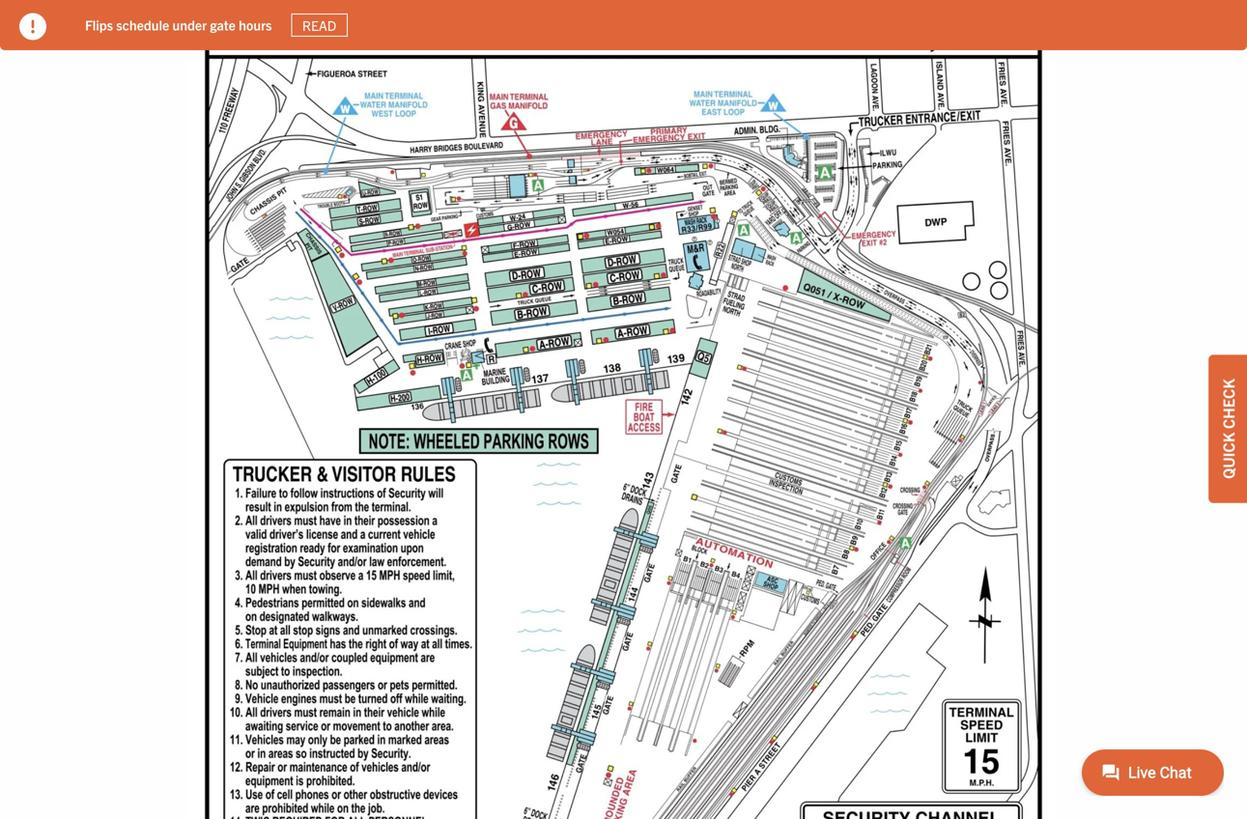 Task type: describe. For each thing, give the bounding box(es) containing it.
read link
[[291, 13, 348, 37]]

solid image
[[19, 13, 46, 40]]

quick check
[[1218, 379, 1238, 479]]

under
[[172, 16, 207, 33]]

quick check link
[[1209, 355, 1247, 503]]

gate
[[210, 16, 236, 33]]

quick
[[1218, 433, 1238, 479]]



Task type: vqa. For each thing, say whether or not it's contained in the screenshot.
the Flips schedule under gate hours
yes



Task type: locate. For each thing, give the bounding box(es) containing it.
flips
[[85, 16, 113, 33]]

read
[[302, 16, 337, 34]]

hours
[[239, 16, 272, 33]]

schedule
[[116, 16, 169, 33]]

check
[[1218, 379, 1238, 429]]

flips schedule under gate hours
[[85, 16, 272, 33]]



